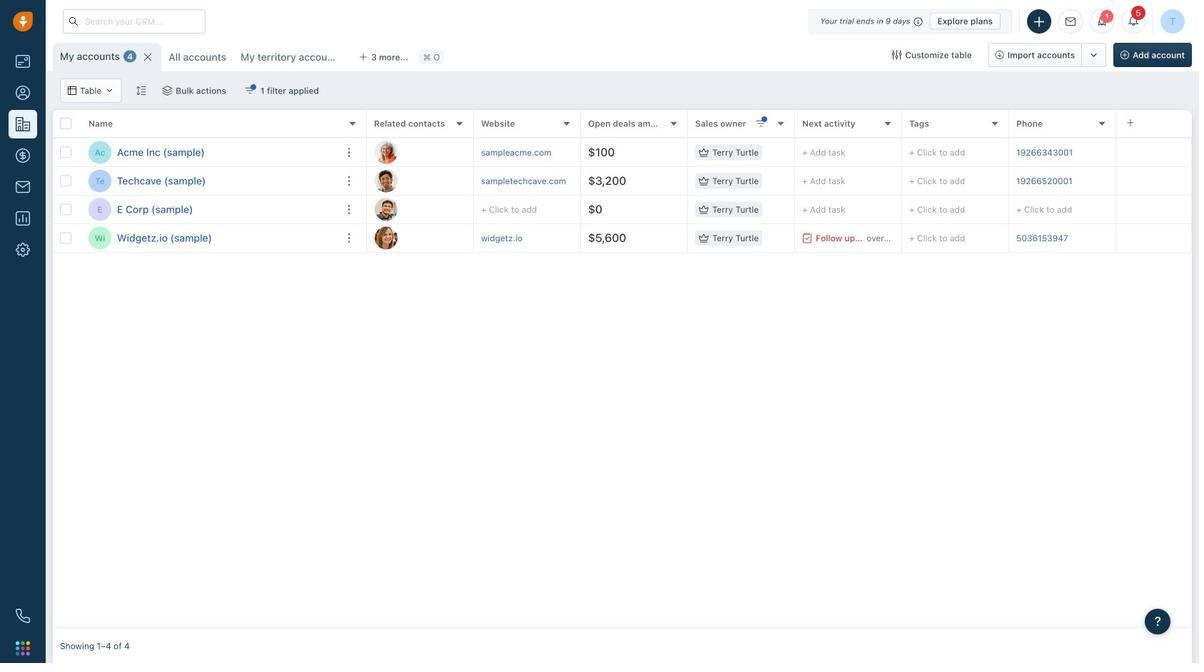 Task type: locate. For each thing, give the bounding box(es) containing it.
container_wx8msf4aqz5i3rn1 image for j icon
[[699, 205, 709, 215]]

cell for container_wx8msf4aqz5i3rn1 icon corresponding to the l icon
[[1117, 139, 1192, 166]]

1 row group from the left
[[53, 139, 367, 253]]

2 cell from the top
[[1117, 167, 1192, 195]]

press space to select this row. row
[[53, 139, 367, 167], [367, 139, 1192, 167], [53, 167, 367, 196], [367, 167, 1192, 196], [53, 196, 367, 224], [367, 196, 1192, 224], [53, 224, 367, 253], [367, 224, 1192, 253]]

container_wx8msf4aqz5i3rn1 image
[[892, 50, 902, 60], [162, 86, 172, 96], [245, 86, 255, 96], [68, 86, 76, 95], [105, 86, 114, 95], [699, 233, 709, 243]]

3 cell from the top
[[1117, 196, 1192, 223]]

group
[[989, 43, 1107, 67]]

column header
[[81, 110, 367, 139]]

4 cell from the top
[[1117, 224, 1192, 252]]

container_wx8msf4aqz5i3rn1 image for s icon
[[699, 176, 709, 186]]

cell
[[1117, 139, 1192, 166], [1117, 167, 1192, 195], [1117, 196, 1192, 223], [1117, 224, 1192, 252]]

j image
[[375, 198, 398, 221]]

cell for s icon's container_wx8msf4aqz5i3rn1 icon
[[1117, 167, 1192, 195]]

container_wx8msf4aqz5i3rn1 image
[[699, 147, 709, 157], [699, 176, 709, 186], [699, 205, 709, 215], [803, 233, 813, 243]]

grid
[[53, 109, 1192, 629]]

l image
[[375, 141, 398, 164]]

row
[[53, 110, 367, 139]]

s image
[[375, 170, 398, 192]]

row group
[[53, 139, 367, 253], [367, 139, 1192, 253]]

1 cell from the top
[[1117, 139, 1192, 166]]

style_myh0__igzzd8unmi image
[[136, 86, 146, 96]]



Task type: describe. For each thing, give the bounding box(es) containing it.
cell for container_wx8msf4aqz5i3rn1 icon related to j icon
[[1117, 196, 1192, 223]]

send email image
[[1066, 17, 1076, 26]]

freshworks switcher image
[[16, 641, 30, 656]]

phone image
[[16, 609, 30, 623]]

j image
[[375, 227, 398, 250]]

container_wx8msf4aqz5i3rn1 image for the l icon
[[699, 147, 709, 157]]

phone element
[[9, 602, 37, 630]]

2 row group from the left
[[367, 139, 1192, 253]]

Search your CRM... text field
[[63, 9, 206, 34]]



Task type: vqa. For each thing, say whether or not it's contained in the screenshot.
top 'cell'
no



